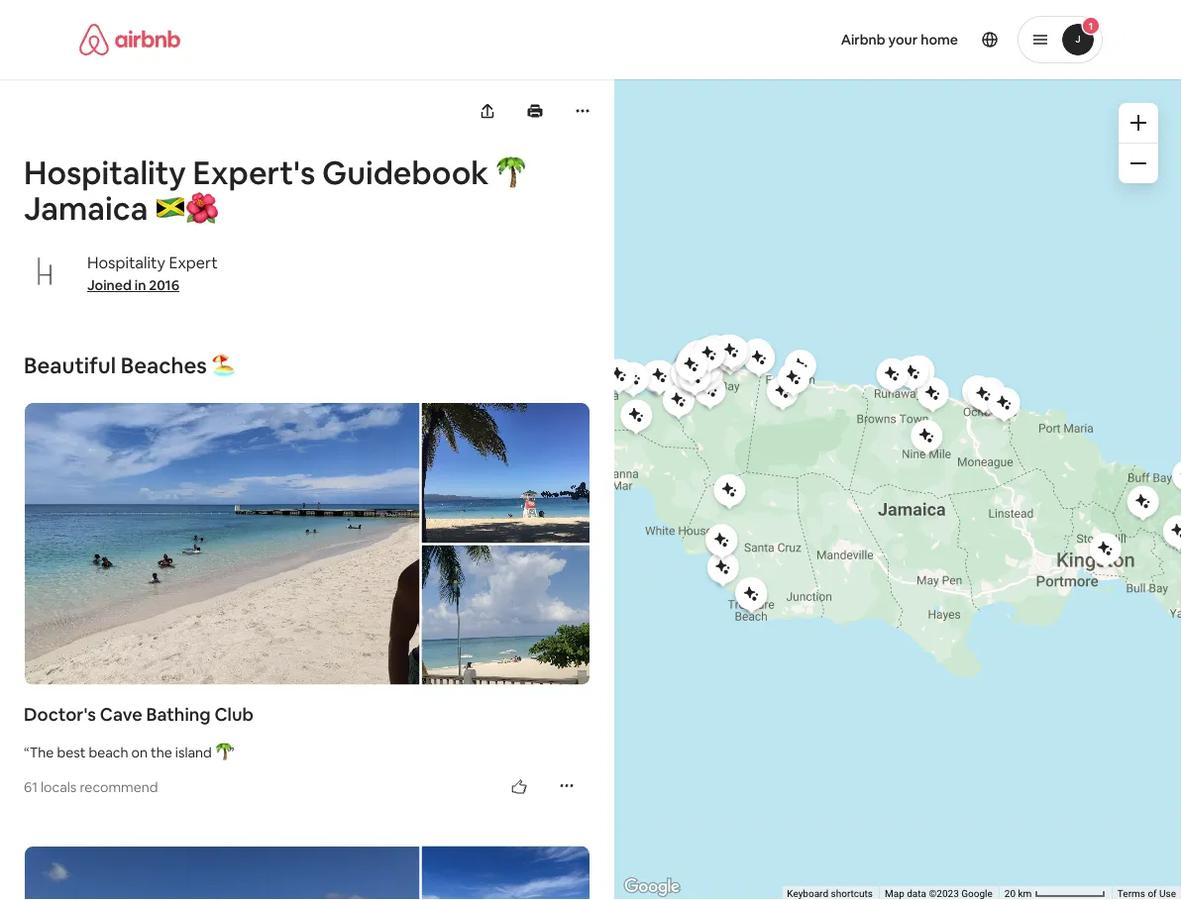 Task type: describe. For each thing, give the bounding box(es) containing it.
1 vertical spatial 🌴
[[215, 744, 229, 762]]

your
[[889, 31, 918, 49]]

©2023
[[929, 889, 959, 900]]

the
[[151, 744, 172, 762]]

map data ©2023 google
[[885, 889, 993, 900]]

expert's
[[193, 152, 315, 193]]

map region
[[396, 68, 1182, 901]]

keyboard
[[787, 889, 829, 900]]

km
[[1018, 889, 1032, 900]]

club
[[214, 703, 254, 727]]

shortcuts
[[831, 889, 873, 900]]

island
[[175, 744, 212, 762]]

airbnb your home link
[[829, 19, 970, 60]]

hospitality for 2016
[[87, 252, 165, 273]]

guidebook
[[322, 152, 489, 193]]

hospitality expert joined in 2016
[[87, 252, 218, 294]]

joined
[[87, 276, 132, 294]]

beaches
[[121, 351, 207, 380]]

20
[[1005, 889, 1016, 900]]

print image
[[527, 103, 543, 119]]

google image
[[619, 875, 685, 901]]

more options, undefined image
[[575, 103, 591, 119]]

bathing
[[146, 703, 211, 727]]

2016
[[149, 276, 179, 294]]

keyboard shortcuts button
[[787, 888, 873, 901]]

beach
[[89, 744, 128, 762]]

use
[[1160, 889, 1176, 900]]

terms
[[1118, 889, 1146, 900]]

1 button
[[1018, 16, 1103, 63]]

data
[[907, 889, 927, 900]]

profile element
[[615, 0, 1103, 79]]

20 km
[[1005, 889, 1034, 900]]

keyboard shortcuts
[[787, 889, 873, 900]]

doctor's cave bathing club
[[24, 703, 254, 727]]

best
[[57, 744, 86, 762]]

61
[[24, 779, 38, 796]]

recommend
[[80, 779, 158, 796]]

terms of use
[[1118, 889, 1176, 900]]

hospitality expert's guidebook 🌴 jamaica 🇯🇲🌺
[[24, 152, 527, 229]]

more options, doctor's cave bathing club image
[[559, 779, 575, 794]]

the best beach on the island 🌴
[[29, 744, 229, 762]]

20 km button
[[999, 887, 1112, 901]]



Task type: locate. For each thing, give the bounding box(es) containing it.
1
[[1089, 19, 1093, 32]]

1 vertical spatial hospitality
[[87, 252, 165, 273]]

map
[[885, 889, 905, 900]]

expert
[[169, 252, 218, 273]]

🌴
[[496, 152, 527, 193], [215, 744, 229, 762]]

terms of use link
[[1118, 889, 1176, 900]]

zoom out image
[[1131, 156, 1147, 171]]

joined in 2016 link
[[87, 276, 179, 294]]

in
[[135, 276, 146, 294]]

jamaica
[[24, 187, 148, 229]]

cave
[[100, 703, 142, 727]]

🇯🇲🌺
[[155, 187, 218, 229]]

share image
[[480, 103, 495, 119]]

share image
[[482, 105, 493, 117]]

beautiful
[[24, 351, 116, 380]]

hospitality inside hospitality expert's guidebook 🌴 jamaica 🇯🇲🌺
[[24, 152, 186, 193]]

0 vertical spatial 🌴
[[496, 152, 527, 193]]

1 horizontal spatial 🌴
[[496, 152, 527, 193]]

mark as helpful, doctor's cave bathing club image
[[511, 780, 527, 796]]

doctor's cave bathing club link
[[24, 703, 591, 727]]

hospitality expert image
[[24, 250, 71, 297], [24, 250, 71, 297]]

beautiful beaches 🏖
[[24, 351, 233, 380]]

locals
[[41, 779, 77, 796]]

0 horizontal spatial 🌴
[[215, 744, 229, 762]]

airbnb
[[841, 31, 886, 49]]

hospitality
[[24, 152, 186, 193], [87, 252, 165, 273]]

zoom in image
[[1131, 115, 1147, 131]]

the
[[29, 744, 54, 762]]

google
[[962, 889, 993, 900]]

doctor's
[[24, 703, 96, 727]]

🌴 inside hospitality expert's guidebook 🌴 jamaica 🇯🇲🌺
[[496, 152, 527, 193]]

hospitality inside "hospitality expert joined in 2016"
[[87, 252, 165, 273]]

airbnb your home
[[841, 31, 958, 49]]

🌴 down print icon
[[496, 152, 527, 193]]

61 locals recommend
[[24, 779, 158, 796]]

🌴 right island
[[215, 744, 229, 762]]

home
[[921, 31, 958, 49]]

on
[[131, 744, 148, 762]]

🏖
[[212, 351, 233, 380]]

of
[[1148, 889, 1157, 900]]

0 vertical spatial hospitality
[[24, 152, 186, 193]]

hospitality for jamaica
[[24, 152, 186, 193]]



Task type: vqa. For each thing, say whether or not it's contained in the screenshot.
"NIGHT"
no



